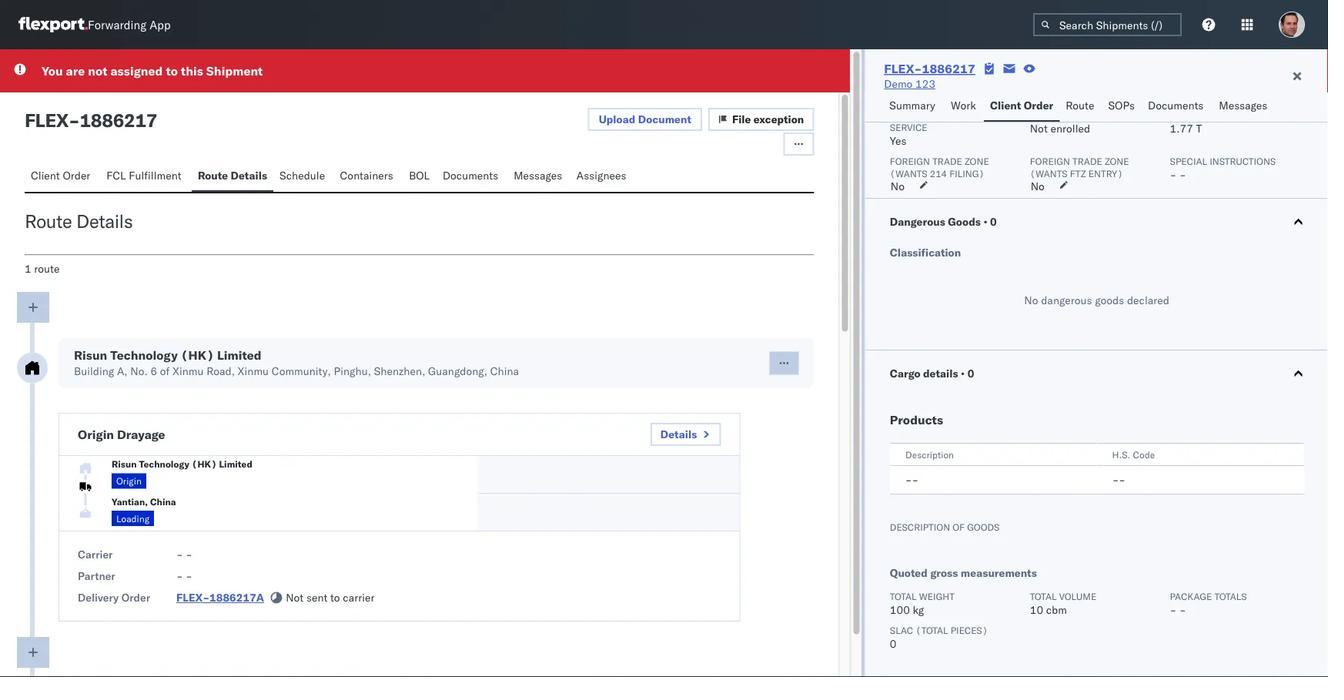 Task type: locate. For each thing, give the bounding box(es) containing it.
0 vertical spatial messages
[[1220, 99, 1268, 112]]

1 vertical spatial messages
[[514, 169, 562, 182]]

2 horizontal spatial details
[[661, 427, 697, 441]]

1 xinmu from the left
[[173, 364, 204, 378]]

1 vertical spatial client order
[[31, 169, 90, 182]]

1 vertical spatial 0
[[968, 367, 974, 380]]

xinmu right road, at the bottom of page
[[238, 364, 269, 378]]

2 total from the left
[[1030, 590, 1057, 602]]

documents
[[1148, 99, 1204, 112], [443, 169, 499, 182]]

1 horizontal spatial messages button
[[1213, 92, 1276, 122]]

0 vertical spatial limited
[[217, 347, 262, 363]]

123
[[916, 77, 936, 91]]

not left enrolled
[[1030, 122, 1048, 135]]

documents button right 'bol'
[[437, 162, 508, 192]]

risun inside risun technology (hk) limited origin
[[112, 458, 137, 470]]

demo
[[884, 77, 913, 91]]

goods for dangerous
[[1095, 293, 1124, 307]]

0 vertical spatial - -
[[176, 548, 193, 561]]

client for client order button to the top
[[991, 99, 1022, 112]]

trade for 214
[[932, 155, 962, 167]]

1 horizontal spatial (wants
[[1030, 168, 1068, 179]]

0 horizontal spatial documents button
[[437, 162, 508, 192]]

documents for top documents 'button'
[[1148, 99, 1204, 112]]

yantian,
[[112, 496, 148, 507]]

fcl fulfillment button
[[100, 162, 192, 192]]

foreign inside foreign trade zone (wants 214 filing)
[[890, 155, 930, 167]]

1 total from the left
[[890, 590, 917, 602]]

1 - - from the top
[[176, 548, 193, 561]]

1 horizontal spatial flex-
[[884, 61, 922, 76]]

flex-1886217 link
[[884, 61, 976, 76]]

0 vertical spatial china
[[490, 364, 519, 378]]

risun up "building"
[[74, 347, 107, 363]]

client order
[[991, 99, 1054, 112], [31, 169, 90, 182]]

(total
[[916, 624, 948, 636]]

documents button up special
[[1142, 92, 1213, 122]]

foreign trade zone (wants ftz entry)
[[1030, 155, 1129, 179]]

(wants left ftz
[[1030, 168, 1068, 179]]

classification
[[890, 246, 961, 259]]

1 vertical spatial to
[[330, 591, 340, 604]]

•
[[984, 215, 988, 228], [961, 367, 965, 380]]

weight
[[919, 590, 955, 602]]

total up 10
[[1030, 590, 1057, 602]]

fcl
[[107, 169, 126, 182]]

1 horizontal spatial --
[[1112, 473, 1126, 486]]

0 vertical spatial client
[[991, 99, 1022, 112]]

goods
[[1095, 293, 1124, 307], [967, 521, 1000, 533]]

(wants inside foreign trade zone (wants ftz entry)
[[1030, 168, 1068, 179]]

1 vertical spatial 1886217
[[80, 109, 157, 132]]

1 vertical spatial origin
[[116, 475, 142, 487]]

(hk) inside risun technology (hk) limited building a, no. 6 of xinmu road, xinmu community, pinghu, shenzhen, guangdong, china
[[181, 347, 214, 363]]

trade
[[932, 155, 962, 167], [1073, 155, 1102, 167]]

1 (wants from the left
[[890, 168, 927, 179]]

0 horizontal spatial messages button
[[508, 162, 571, 192]]

client order left fcl
[[31, 169, 90, 182]]

0 vertical spatial client order button
[[984, 92, 1060, 122]]

pieces)
[[951, 624, 988, 636]]

route details inside button
[[198, 169, 267, 182]]

zone
[[965, 155, 989, 167], [1105, 155, 1129, 167]]

0 horizontal spatial 0
[[890, 637, 897, 650]]

filing)
[[949, 168, 985, 179]]

dangerous
[[890, 215, 945, 228]]

documents button
[[1142, 92, 1213, 122], [437, 162, 508, 192]]

technology inside risun technology (hk) limited origin
[[139, 458, 190, 470]]

flexport. image
[[18, 17, 88, 32]]

0 vertical spatial client order
[[991, 99, 1054, 112]]

(hk)
[[181, 347, 214, 363], [192, 458, 217, 470]]

upload document button
[[588, 108, 702, 131]]

0 vertical spatial of
[[160, 364, 170, 378]]

1 vertical spatial documents button
[[437, 162, 508, 192]]

1 vertical spatial •
[[961, 367, 965, 380]]

work
[[951, 99, 977, 112]]

0 vertical spatial risun
[[74, 347, 107, 363]]

order up not enrolled
[[1024, 99, 1054, 112]]

2 horizontal spatial route
[[1066, 99, 1095, 112]]

1 horizontal spatial documents button
[[1142, 92, 1213, 122]]

flex- for 1886217a
[[176, 591, 210, 604]]

1 horizontal spatial total
[[1030, 590, 1057, 602]]

• right goods
[[984, 215, 988, 228]]

2 (wants from the left
[[1030, 168, 1068, 179]]

0 horizontal spatial •
[[961, 367, 965, 380]]

client order button left fcl
[[25, 162, 100, 192]]

0 vertical spatial 1886217
[[922, 61, 976, 76]]

(wants inside foreign trade zone (wants 214 filing)
[[890, 168, 927, 179]]

0 right goods
[[990, 215, 997, 228]]

route details
[[198, 169, 267, 182], [25, 210, 133, 233]]

zone inside foreign trade zone (wants 214 filing)
[[965, 155, 989, 167]]

- - for carrier
[[176, 548, 193, 561]]

2 vertical spatial route
[[25, 210, 72, 233]]

1 horizontal spatial to
[[330, 591, 340, 604]]

client
[[991, 99, 1022, 112], [31, 169, 60, 182]]

• right details
[[961, 367, 965, 380]]

of inside risun technology (hk) limited building a, no. 6 of xinmu road, xinmu community, pinghu, shenzhen, guangdong, china
[[160, 364, 170, 378]]

0 vertical spatial description
[[905, 449, 954, 460]]

1 horizontal spatial client order button
[[984, 92, 1060, 122]]

1 horizontal spatial •
[[984, 215, 988, 228]]

trade inside foreign trade zone (wants ftz entry)
[[1073, 155, 1102, 167]]

2 vertical spatial details
[[661, 427, 697, 441]]

trade up 214
[[932, 155, 962, 167]]

0 horizontal spatial 1886217
[[80, 109, 157, 132]]

1 horizontal spatial details
[[231, 169, 267, 182]]

zone for entry)
[[1105, 155, 1129, 167]]

client right work button
[[991, 99, 1022, 112]]

1 vertical spatial route
[[198, 169, 228, 182]]

1 horizontal spatial trade
[[1073, 155, 1102, 167]]

0 vertical spatial not
[[1030, 122, 1048, 135]]

1 vertical spatial goods
[[967, 521, 1000, 533]]

assignees button
[[571, 162, 635, 192]]

2 horizontal spatial 0
[[990, 215, 997, 228]]

messages up instructions
[[1220, 99, 1268, 112]]

order left fcl
[[63, 169, 90, 182]]

flexport
[[890, 109, 935, 121]]

route up enrolled
[[1066, 99, 1095, 112]]

0 horizontal spatial order
[[63, 169, 90, 182]]

service
[[890, 121, 927, 133]]

h.s. code
[[1112, 449, 1155, 460]]

-
[[69, 109, 80, 132], [1170, 168, 1177, 181], [1180, 168, 1186, 181], [905, 473, 912, 486], [912, 473, 919, 486], [1112, 473, 1119, 486], [1119, 473, 1126, 486], [176, 548, 183, 561], [186, 548, 193, 561], [176, 569, 183, 583], [186, 569, 193, 583], [1170, 603, 1177, 617], [1180, 603, 1186, 617]]

dangerous goods • 0
[[890, 215, 997, 228]]

limited
[[217, 347, 262, 363], [219, 458, 252, 470]]

flexport insurance service yes
[[890, 109, 991, 147]]

zone up filing)
[[965, 155, 989, 167]]

client order button right work
[[984, 92, 1060, 122]]

- - for partner
[[176, 569, 193, 583]]

yantian, china loading
[[112, 496, 176, 524]]

origin up yantian,
[[116, 475, 142, 487]]

0 for cargo details • 0
[[968, 367, 974, 380]]

0 horizontal spatial xinmu
[[173, 364, 204, 378]]

technology up no.
[[110, 347, 178, 363]]

trade up ftz
[[1073, 155, 1102, 167]]

0 horizontal spatial client
[[31, 169, 60, 182]]

zone up entry)
[[1105, 155, 1129, 167]]

route button
[[1060, 92, 1103, 122]]

details inside route details button
[[231, 169, 267, 182]]

route details up the route
[[25, 210, 133, 233]]

0 horizontal spatial details
[[76, 210, 133, 233]]

total for total volume
[[1030, 590, 1057, 602]]

1 horizontal spatial client
[[991, 99, 1022, 112]]

documents right bol button
[[443, 169, 499, 182]]

t
[[1196, 122, 1202, 135]]

carrier
[[78, 548, 113, 561]]

1 horizontal spatial of
[[953, 521, 965, 533]]

0 horizontal spatial not
[[286, 591, 304, 604]]

1 vertical spatial description
[[890, 521, 950, 533]]

-- up description of goods
[[905, 473, 919, 486]]

description down products
[[905, 449, 954, 460]]

1 horizontal spatial china
[[490, 364, 519, 378]]

risun
[[74, 347, 107, 363], [112, 458, 137, 470]]

0 vertical spatial origin
[[78, 427, 114, 442]]

0 vertical spatial to
[[166, 63, 178, 79]]

limited inside risun technology (hk) limited building a, no. 6 of xinmu road, xinmu community, pinghu, shenzhen, guangdong, china
[[217, 347, 262, 363]]

2 vertical spatial order
[[122, 591, 150, 604]]

china right yantian,
[[150, 496, 176, 507]]

summary
[[890, 99, 936, 112]]

1 vertical spatial china
[[150, 496, 176, 507]]

2 -- from the left
[[1112, 473, 1126, 486]]

1 horizontal spatial risun
[[112, 458, 137, 470]]

1 horizontal spatial not
[[1030, 122, 1048, 135]]

0 down slac
[[890, 637, 897, 650]]

china
[[490, 364, 519, 378], [150, 496, 176, 507]]

0 inside package totals - - slac (total pieces) 0
[[890, 637, 897, 650]]

upload document
[[599, 112, 692, 126]]

1886217 up 123
[[922, 61, 976, 76]]

risun down origin drayage
[[112, 458, 137, 470]]

2 foreign from the left
[[1030, 155, 1070, 167]]

0 horizontal spatial route details
[[25, 210, 133, 233]]

1 vertical spatial of
[[953, 521, 965, 533]]

total up 100
[[890, 590, 917, 602]]

are
[[66, 63, 85, 79]]

1 route
[[25, 262, 60, 275]]

goods for of
[[967, 521, 1000, 533]]

route details left schedule
[[198, 169, 267, 182]]

1 zone from the left
[[965, 155, 989, 167]]

2 zone from the left
[[1105, 155, 1129, 167]]

(wants left 214
[[890, 168, 927, 179]]

order right delivery
[[122, 591, 150, 604]]

1 vertical spatial limited
[[219, 458, 252, 470]]

demo 123
[[884, 77, 936, 91]]

2 - - from the top
[[176, 569, 193, 583]]

0 vertical spatial order
[[1024, 99, 1054, 112]]

messages button left the assignees on the left top of the page
[[508, 162, 571, 192]]

• for details
[[961, 367, 965, 380]]

exception
[[754, 112, 804, 126]]

-- down h.s.
[[1112, 473, 1126, 486]]

route right fulfillment
[[198, 169, 228, 182]]

foreign down yes
[[890, 155, 930, 167]]

to left this in the top left of the page
[[166, 63, 178, 79]]

no down foreign trade zone (wants ftz entry)
[[1031, 179, 1045, 193]]

0 horizontal spatial zone
[[965, 155, 989, 167]]

details
[[231, 169, 267, 182], [76, 210, 133, 233], [661, 427, 697, 441]]

0 horizontal spatial messages
[[514, 169, 562, 182]]

1 horizontal spatial origin
[[116, 475, 142, 487]]

0 horizontal spatial risun
[[74, 347, 107, 363]]

containers button
[[334, 162, 403, 192]]

technology inside risun technology (hk) limited building a, no. 6 of xinmu road, xinmu community, pinghu, shenzhen, guangdong, china
[[110, 347, 178, 363]]

road,
[[207, 364, 235, 378]]

china inside yantian, china loading
[[150, 496, 176, 507]]

limited inside risun technology (hk) limited origin
[[219, 458, 252, 470]]

0 horizontal spatial goods
[[967, 521, 1000, 533]]

slac
[[890, 624, 913, 636]]

0 vertical spatial 0
[[990, 215, 997, 228]]

0 right details
[[968, 367, 974, 380]]

this
[[181, 63, 203, 79]]

1 vertical spatial - -
[[176, 569, 193, 583]]

demo 123 link
[[884, 76, 936, 92]]

(wants
[[890, 168, 927, 179], [1030, 168, 1068, 179]]

technology down drayage at the bottom left
[[139, 458, 190, 470]]

file exception button
[[709, 108, 814, 131], [709, 108, 814, 131]]

fcl fulfillment
[[107, 169, 181, 182]]

1 vertical spatial flex-
[[176, 591, 210, 604]]

0 vertical spatial details
[[231, 169, 267, 182]]

assigned
[[110, 63, 163, 79]]

route up the route
[[25, 210, 72, 233]]

1 horizontal spatial goods
[[1095, 293, 1124, 307]]

xinmu left road, at the bottom of page
[[173, 364, 204, 378]]

1 foreign from the left
[[890, 155, 930, 167]]

foreign up ftz
[[1030, 155, 1070, 167]]

to right sent
[[330, 591, 340, 604]]

foreign for foreign trade zone (wants ftz entry)
[[1030, 155, 1070, 167]]

of right 6
[[160, 364, 170, 378]]

messages for the top messages button
[[1220, 99, 1268, 112]]

entry)
[[1089, 168, 1123, 179]]

client down flex
[[31, 169, 60, 182]]

measurements
[[961, 566, 1037, 580]]

messages button right the t
[[1213, 92, 1276, 122]]

0 horizontal spatial route
[[25, 210, 72, 233]]

work button
[[945, 92, 984, 122]]

1 horizontal spatial xinmu
[[238, 364, 269, 378]]

1 horizontal spatial zone
[[1105, 155, 1129, 167]]

0 horizontal spatial foreign
[[890, 155, 930, 167]]

technology for risun technology (hk) limited origin
[[139, 458, 190, 470]]

0 vertical spatial documents
[[1148, 99, 1204, 112]]

documents up the 1.77
[[1148, 99, 1204, 112]]

messages
[[1220, 99, 1268, 112], [514, 169, 562, 182]]

1 trade from the left
[[932, 155, 962, 167]]

(wants for foreign trade zone (wants ftz entry)
[[1030, 168, 1068, 179]]

of up quoted gross measurements
[[953, 521, 965, 533]]

client order for client order button to the bottom
[[31, 169, 90, 182]]

0 horizontal spatial total
[[890, 590, 917, 602]]

0 horizontal spatial (wants
[[890, 168, 927, 179]]

1886217
[[922, 61, 976, 76], [80, 109, 157, 132]]

china right guangdong, on the bottom left of the page
[[490, 364, 519, 378]]

0 vertical spatial technology
[[110, 347, 178, 363]]

building
[[74, 364, 114, 378]]

description up quoted
[[890, 521, 950, 533]]

zone inside foreign trade zone (wants ftz entry)
[[1105, 155, 1129, 167]]

0 vertical spatial (hk)
[[181, 347, 214, 363]]

foreign inside foreign trade zone (wants ftz entry)
[[1030, 155, 1070, 167]]

0 vertical spatial route details
[[198, 169, 267, 182]]

goods up "measurements"
[[967, 521, 1000, 533]]

not left sent
[[286, 591, 304, 604]]

messages left the assignees on the left top of the page
[[514, 169, 562, 182]]

2 vertical spatial 0
[[890, 637, 897, 650]]

1 vertical spatial documents
[[443, 169, 499, 182]]

1 horizontal spatial route details
[[198, 169, 267, 182]]

0 horizontal spatial trade
[[932, 155, 962, 167]]

risun for risun technology (hk) limited building a, no. 6 of xinmu road, xinmu community, pinghu, shenzhen, guangdong, china
[[74, 347, 107, 363]]

(hk) for risun technology (hk) limited building a, no. 6 of xinmu road, xinmu community, pinghu, shenzhen, guangdong, china
[[181, 347, 214, 363]]

1 vertical spatial (hk)
[[192, 458, 217, 470]]

client order up not enrolled
[[991, 99, 1054, 112]]

description
[[905, 449, 954, 460], [890, 521, 950, 533]]

1886217 down assigned
[[80, 109, 157, 132]]

assignees
[[577, 169, 627, 182]]

1 vertical spatial details
[[76, 210, 133, 233]]

no up dangerous
[[891, 179, 905, 193]]

(hk) inside risun technology (hk) limited origin
[[192, 458, 217, 470]]

1 -- from the left
[[905, 473, 919, 486]]

2 trade from the left
[[1073, 155, 1102, 167]]

trade inside foreign trade zone (wants 214 filing)
[[932, 155, 962, 167]]

1 vertical spatial risun
[[112, 458, 137, 470]]

origin left drayage at the bottom left
[[78, 427, 114, 442]]

0 horizontal spatial to
[[166, 63, 178, 79]]

total inside total weight 100 kg
[[890, 590, 917, 602]]

cargo details • 0
[[890, 367, 974, 380]]

1 horizontal spatial client order
[[991, 99, 1054, 112]]

goods left declared
[[1095, 293, 1124, 307]]

risun inside risun technology (hk) limited building a, no. 6 of xinmu road, xinmu community, pinghu, shenzhen, guangdong, china
[[74, 347, 107, 363]]



Task type: describe. For each thing, give the bounding box(es) containing it.
flex- for 1886217
[[884, 61, 922, 76]]

forwarding
[[88, 17, 147, 32]]

10
[[1030, 603, 1043, 617]]

cargo
[[890, 367, 920, 380]]

214
[[930, 168, 947, 179]]

foreign trade zone (wants 214 filing)
[[890, 155, 989, 179]]

enrolled
[[1051, 122, 1090, 135]]

total for total weight 100 kg
[[890, 590, 917, 602]]

1
[[25, 262, 31, 275]]

no.
[[130, 364, 148, 378]]

zone for filing)
[[965, 155, 989, 167]]

technology for risun technology (hk) limited building a, no. 6 of xinmu road, xinmu community, pinghu, shenzhen, guangdong, china
[[110, 347, 178, 363]]

0 horizontal spatial origin
[[78, 427, 114, 442]]

ftz
[[1070, 168, 1086, 179]]

messages for bottommost messages button
[[514, 169, 562, 182]]

flex - 1886217
[[25, 109, 157, 132]]

details
[[923, 367, 958, 380]]

insurance
[[938, 109, 991, 121]]

partner
[[78, 569, 115, 583]]

6
[[151, 364, 157, 378]]

1 vertical spatial client order button
[[25, 162, 100, 192]]

1 horizontal spatial 1886217
[[922, 61, 976, 76]]

shipment
[[206, 63, 263, 79]]

file
[[732, 112, 751, 126]]

1.77
[[1170, 122, 1193, 135]]

delivery
[[78, 591, 119, 604]]

100
[[890, 603, 910, 617]]

not enrolled
[[1030, 122, 1090, 135]]

description of goods
[[890, 521, 1000, 533]]

no dangerous goods declared
[[1024, 293, 1170, 307]]

Search Shipments (/) text field
[[1034, 13, 1182, 36]]

foreign for foreign trade zone (wants 214 filing)
[[890, 155, 930, 167]]

details button
[[651, 423, 721, 446]]

1.77 t
[[1170, 122, 1202, 135]]

totals
[[1215, 590, 1247, 602]]

dangerous
[[1041, 293, 1092, 307]]

0 for dangerous goods • 0
[[990, 215, 997, 228]]

community,
[[272, 364, 331, 378]]

flex-1886217
[[884, 61, 976, 76]]

schedule
[[280, 169, 325, 182]]

file exception
[[732, 112, 804, 126]]

gross
[[930, 566, 958, 580]]

fulfillment
[[129, 169, 181, 182]]

not for not sent to carrier
[[286, 591, 304, 604]]

no for foreign trade zone (wants 214 filing)
[[891, 179, 905, 193]]

0 vertical spatial messages button
[[1213, 92, 1276, 122]]

not sent to carrier
[[286, 591, 375, 604]]

carrier
[[343, 591, 375, 604]]

1 horizontal spatial order
[[122, 591, 150, 604]]

risun technology (hk) limited origin
[[112, 458, 252, 487]]

you
[[42, 63, 63, 79]]

schedule button
[[273, 162, 334, 192]]

client order for client order button to the top
[[991, 99, 1054, 112]]

special
[[1170, 155, 1207, 167]]

sops
[[1109, 99, 1135, 112]]

not for not enrolled
[[1030, 122, 1048, 135]]

limited for risun technology (hk) limited origin
[[219, 458, 252, 470]]

total weight 100 kg
[[890, 590, 955, 617]]

yes
[[890, 134, 907, 147]]

documents for bottom documents 'button'
[[443, 169, 499, 182]]

instructions
[[1210, 155, 1276, 167]]

summary button
[[884, 92, 945, 122]]

not
[[88, 63, 107, 79]]

trade for ftz
[[1073, 155, 1102, 167]]

forwarding app link
[[18, 17, 171, 32]]

code
[[1133, 449, 1155, 460]]

document
[[638, 112, 692, 126]]

declared
[[1127, 293, 1170, 307]]

guangdong,
[[428, 364, 488, 378]]

package
[[1170, 590, 1212, 602]]

forwarding app
[[88, 17, 171, 32]]

2 xinmu from the left
[[238, 364, 269, 378]]

1 vertical spatial route details
[[25, 210, 133, 233]]

volume
[[1059, 590, 1097, 602]]

package totals - - slac (total pieces) 0
[[890, 590, 1247, 650]]

limited for risun technology (hk) limited building a, no. 6 of xinmu road, xinmu community, pinghu, shenzhen, guangdong, china
[[217, 347, 262, 363]]

• for goods
[[984, 215, 988, 228]]

app
[[150, 17, 171, 32]]

goods
[[948, 215, 981, 228]]

1 horizontal spatial route
[[198, 169, 228, 182]]

2 horizontal spatial order
[[1024, 99, 1054, 112]]

total volume
[[1030, 590, 1097, 602]]

(hk) for risun technology (hk) limited origin
[[192, 458, 217, 470]]

1 vertical spatial messages button
[[508, 162, 571, 192]]

bol button
[[403, 162, 437, 192]]

sops button
[[1103, 92, 1142, 122]]

pinghu,
[[334, 364, 371, 378]]

description for description of goods
[[890, 521, 950, 533]]

client for client order button to the bottom
[[31, 169, 60, 182]]

sent
[[306, 591, 328, 604]]

shenzhen,
[[374, 364, 426, 378]]

quoted
[[890, 566, 928, 580]]

(wants for foreign trade zone (wants 214 filing)
[[890, 168, 927, 179]]

0 vertical spatial route
[[1066, 99, 1095, 112]]

origin inside risun technology (hk) limited origin
[[116, 475, 142, 487]]

china inside risun technology (hk) limited building a, no. 6 of xinmu road, xinmu community, pinghu, shenzhen, guangdong, china
[[490, 364, 519, 378]]

route
[[34, 262, 60, 275]]

0 vertical spatial documents button
[[1142, 92, 1213, 122]]

1886217a
[[210, 591, 264, 604]]

kg
[[913, 603, 924, 617]]

delivery order
[[78, 591, 150, 604]]

quoted gross measurements
[[890, 566, 1037, 580]]

drayage
[[117, 427, 165, 442]]

no for foreign trade zone (wants ftz entry)
[[1031, 179, 1045, 193]]

flex
[[25, 109, 69, 132]]

no left dangerous
[[1024, 293, 1038, 307]]

a,
[[117, 364, 128, 378]]

cbm
[[1046, 603, 1067, 617]]

route details button
[[192, 162, 273, 192]]

flex-1886217a button
[[176, 591, 264, 604]]

details inside details button
[[661, 427, 697, 441]]

h.s.
[[1112, 449, 1131, 460]]

risun for risun technology (hk) limited origin
[[112, 458, 137, 470]]

origin drayage
[[78, 427, 165, 442]]

description for description
[[905, 449, 954, 460]]



Task type: vqa. For each thing, say whether or not it's contained in the screenshot.
YMLUW236679313
no



